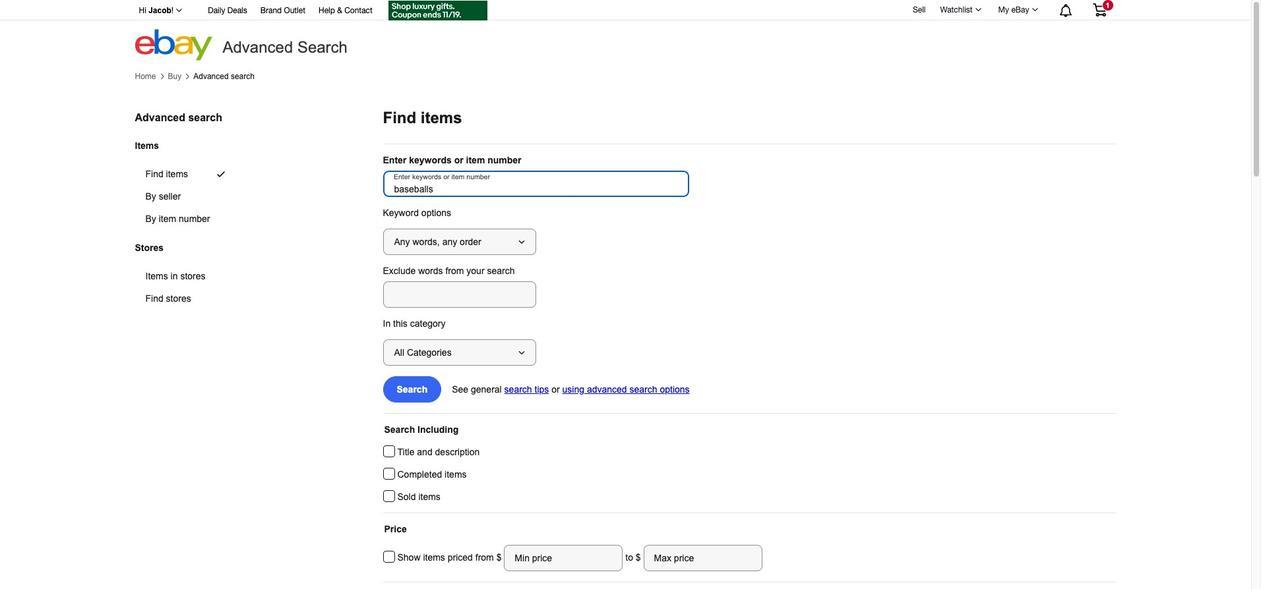 Task type: vqa. For each thing, say whether or not it's contained in the screenshot.
first the Electric
no



Task type: locate. For each thing, give the bounding box(es) containing it.
including
[[418, 425, 459, 436]]

options
[[422, 208, 451, 218], [660, 385, 690, 395]]

watchlist link
[[933, 2, 988, 18]]

find up 'by seller'
[[146, 169, 163, 180]]

from
[[446, 266, 464, 276], [476, 553, 494, 563]]

by
[[146, 192, 156, 202], [146, 214, 156, 225]]

1 vertical spatial from
[[476, 553, 494, 563]]

using advanced search options link
[[563, 385, 690, 395]]

advanced
[[587, 385, 627, 395]]

1 vertical spatial search
[[397, 385, 428, 395]]

$ right priced at bottom left
[[497, 553, 504, 563]]

0 vertical spatial search
[[298, 38, 348, 56]]

0 vertical spatial from
[[446, 266, 464, 276]]

find stores
[[146, 294, 191, 304]]

find items link
[[135, 163, 242, 186]]

by for by seller
[[146, 192, 156, 202]]

$ right to
[[636, 553, 641, 563]]

stores down items in stores
[[166, 294, 191, 304]]

by item number link
[[135, 208, 242, 230]]

home
[[135, 72, 156, 81]]

banner
[[132, 0, 1117, 61]]

items
[[135, 140, 159, 151], [146, 271, 168, 282]]

1 horizontal spatial options
[[660, 385, 690, 395]]

search up search including
[[397, 385, 428, 395]]

stores right in
[[180, 271, 206, 282]]

items left in
[[146, 271, 168, 282]]

1 horizontal spatial number
[[488, 155, 522, 166]]

find down items in stores
[[146, 294, 163, 304]]

from right priced at bottom left
[[476, 553, 494, 563]]

or
[[454, 155, 464, 166], [552, 385, 560, 395]]

0 horizontal spatial $
[[497, 553, 504, 563]]

search left tips
[[505, 385, 532, 395]]

advanced down buy
[[135, 112, 185, 123]]

2 vertical spatial search
[[384, 425, 415, 436]]

1 vertical spatial by
[[146, 214, 156, 225]]

1 vertical spatial find
[[146, 169, 163, 180]]

0 vertical spatial options
[[422, 208, 451, 218]]

find items
[[383, 109, 462, 127], [146, 169, 188, 180]]

1 vertical spatial number
[[179, 214, 210, 225]]

search
[[231, 72, 255, 81], [188, 112, 222, 123], [487, 266, 515, 276], [505, 385, 532, 395], [630, 385, 658, 395]]

number inside the by item number 'link'
[[179, 214, 210, 225]]

1 horizontal spatial or
[[552, 385, 560, 395]]

0 vertical spatial find
[[383, 109, 416, 127]]

find items up seller on the left of the page
[[146, 169, 188, 180]]

words
[[418, 266, 443, 276]]

find for find stores link
[[146, 294, 163, 304]]

by seller link
[[135, 186, 242, 208]]

1 vertical spatial stores
[[166, 294, 191, 304]]

home link
[[135, 72, 156, 81]]

number
[[488, 155, 522, 166], [179, 214, 210, 225]]

by left seller on the left of the page
[[146, 192, 156, 202]]

my ebay link
[[992, 2, 1044, 18]]

or right tips
[[552, 385, 560, 395]]

items in stores
[[146, 271, 206, 282]]

advanced search down buy
[[135, 112, 222, 123]]

find
[[383, 109, 416, 127], [146, 169, 163, 180], [146, 294, 163, 304]]

1 horizontal spatial item
[[466, 155, 485, 166]]

1 vertical spatial item
[[159, 214, 176, 225]]

price
[[384, 525, 407, 535]]

items right show
[[423, 553, 445, 563]]

sold
[[398, 492, 416, 503]]

item down seller on the left of the page
[[159, 214, 176, 225]]

advanced search
[[193, 72, 255, 81], [135, 112, 222, 123]]

description
[[435, 447, 480, 458]]

1 horizontal spatial from
[[476, 553, 494, 563]]

search
[[298, 38, 348, 56], [397, 385, 428, 395], [384, 425, 415, 436]]

ebay
[[1012, 5, 1030, 15]]

buy link
[[168, 72, 182, 81]]

!
[[171, 6, 174, 15]]

search right the advanced
[[630, 385, 658, 395]]

items down completed items
[[419, 492, 441, 503]]

my ebay
[[999, 5, 1030, 15]]

items up find items link
[[135, 140, 159, 151]]

0 horizontal spatial number
[[179, 214, 210, 225]]

jacob
[[149, 6, 171, 15]]

completed
[[398, 470, 442, 480]]

1 vertical spatial items
[[146, 271, 168, 282]]

find up enter
[[383, 109, 416, 127]]

1 vertical spatial options
[[660, 385, 690, 395]]

2 by from the top
[[146, 214, 156, 225]]

contact
[[345, 6, 373, 15]]

Enter keywords or item number text field
[[383, 171, 689, 197]]

number up 'enter keywords or item number' 'text field' on the top
[[488, 155, 522, 166]]

help
[[319, 6, 335, 15]]

0 vertical spatial items
[[135, 140, 159, 151]]

0 horizontal spatial or
[[454, 155, 464, 166]]

exclude words from your search
[[383, 266, 515, 276]]

stores
[[180, 271, 206, 282], [166, 294, 191, 304]]

banner containing sell
[[132, 0, 1117, 61]]

advanced down brand
[[223, 38, 293, 56]]

brand outlet
[[260, 6, 306, 15]]

stores
[[135, 243, 164, 253]]

0 vertical spatial find items
[[383, 109, 462, 127]]

by down 'by seller'
[[146, 214, 156, 225]]

show
[[398, 553, 421, 563]]

items
[[421, 109, 462, 127], [166, 169, 188, 180], [445, 470, 467, 480], [419, 492, 441, 503], [423, 553, 445, 563]]

in
[[171, 271, 178, 282]]

2 vertical spatial find
[[146, 294, 163, 304]]

from left your
[[446, 266, 464, 276]]

exclude
[[383, 266, 416, 276]]

0 horizontal spatial item
[[159, 214, 176, 225]]

item
[[466, 155, 485, 166], [159, 214, 176, 225]]

search down help
[[298, 38, 348, 56]]

advanced
[[223, 38, 293, 56], [193, 72, 229, 81], [135, 112, 185, 123]]

or right keywords
[[454, 155, 464, 166]]

advanced right buy link
[[193, 72, 229, 81]]

enter keywords or item number
[[383, 155, 522, 166]]

priced
[[448, 553, 473, 563]]

number down by seller link
[[179, 214, 210, 225]]

outlet
[[284, 6, 306, 15]]

item right keywords
[[466, 155, 485, 166]]

1 vertical spatial advanced search
[[135, 112, 222, 123]]

sell link
[[907, 5, 932, 14]]

buy
[[168, 72, 182, 81]]

by inside 'link'
[[146, 214, 156, 225]]

search tips link
[[505, 385, 549, 395]]

enter
[[383, 155, 407, 166]]

completed items
[[398, 470, 467, 480]]

help & contact
[[319, 6, 373, 15]]

search button
[[383, 377, 442, 403]]

daily
[[208, 6, 225, 15]]

1 vertical spatial find items
[[146, 169, 188, 180]]

keyword options
[[383, 208, 451, 218]]

find items up keywords
[[383, 109, 462, 127]]

this
[[393, 319, 408, 329]]

seller
[[159, 192, 181, 202]]

1 link
[[1085, 0, 1115, 19]]

help & contact link
[[319, 4, 373, 18]]

search up title
[[384, 425, 415, 436]]

1 horizontal spatial $
[[636, 553, 641, 563]]

1 vertical spatial or
[[552, 385, 560, 395]]

Enter maximum price range value, $ text field
[[644, 546, 762, 572]]

search inside button
[[397, 385, 428, 395]]

1 by from the top
[[146, 192, 156, 202]]

daily deals
[[208, 6, 247, 15]]

$
[[497, 553, 504, 563], [636, 553, 641, 563]]

0 vertical spatial by
[[146, 192, 156, 202]]

0 vertical spatial item
[[466, 155, 485, 166]]

advanced search right buy
[[193, 72, 255, 81]]



Task type: describe. For each thing, give the bounding box(es) containing it.
to $
[[623, 553, 644, 563]]

hi
[[139, 6, 146, 15]]

title
[[398, 447, 415, 458]]

tips
[[535, 385, 549, 395]]

get the coupon image
[[389, 1, 488, 20]]

1 $ from the left
[[497, 553, 504, 563]]

items up enter keywords or item number
[[421, 109, 462, 127]]

search down the advanced search
[[231, 72, 255, 81]]

by for by item number
[[146, 214, 156, 225]]

find for find items link
[[146, 169, 163, 180]]

to
[[626, 553, 633, 563]]

1
[[1106, 1, 1110, 9]]

item inside 'link'
[[159, 214, 176, 225]]

account navigation
[[132, 0, 1117, 22]]

0 horizontal spatial find items
[[146, 169, 188, 180]]

0 vertical spatial advanced
[[223, 38, 293, 56]]

see
[[452, 385, 469, 395]]

hi jacob !
[[139, 6, 174, 15]]

&
[[337, 6, 342, 15]]

items for items in stores
[[146, 271, 168, 282]]

items down description
[[445, 470, 467, 480]]

sell
[[913, 5, 926, 14]]

keyword
[[383, 208, 419, 218]]

keywords
[[409, 155, 452, 166]]

brand
[[260, 6, 282, 15]]

search for search button
[[397, 385, 428, 395]]

brand outlet link
[[260, 4, 306, 18]]

using
[[563, 385, 585, 395]]

advanced search link
[[193, 72, 255, 81]]

my
[[999, 5, 1010, 15]]

1 vertical spatial advanced
[[193, 72, 229, 81]]

deals
[[227, 6, 247, 15]]

Enter minimum price range value, $ text field
[[504, 546, 623, 572]]

0 horizontal spatial options
[[422, 208, 451, 218]]

items in stores link
[[135, 266, 237, 288]]

by item number
[[146, 214, 210, 225]]

items for items
[[135, 140, 159, 151]]

title and description
[[398, 447, 480, 458]]

in
[[383, 319, 391, 329]]

Exclude words from your search text field
[[383, 282, 536, 308]]

sold items
[[398, 492, 441, 503]]

0 vertical spatial number
[[488, 155, 522, 166]]

daily deals link
[[208, 4, 247, 18]]

in this category
[[383, 319, 446, 329]]

watchlist
[[941, 5, 973, 15]]

your
[[467, 266, 485, 276]]

general
[[471, 385, 502, 395]]

2 vertical spatial advanced
[[135, 112, 185, 123]]

see general search tips or using advanced search options
[[452, 385, 690, 395]]

0 vertical spatial stores
[[180, 271, 206, 282]]

0 horizontal spatial from
[[446, 266, 464, 276]]

category
[[410, 319, 446, 329]]

2 $ from the left
[[636, 553, 641, 563]]

search down advanced search link
[[188, 112, 222, 123]]

0 vertical spatial or
[[454, 155, 464, 166]]

advanced search
[[223, 38, 348, 56]]

search right your
[[487, 266, 515, 276]]

find stores link
[[135, 288, 237, 310]]

show items priced from
[[398, 553, 497, 563]]

items up seller on the left of the page
[[166, 169, 188, 180]]

search including
[[384, 425, 459, 436]]

and
[[417, 447, 433, 458]]

search for search including
[[384, 425, 415, 436]]

by seller
[[146, 192, 181, 202]]

0 vertical spatial advanced search
[[193, 72, 255, 81]]

1 horizontal spatial find items
[[383, 109, 462, 127]]



